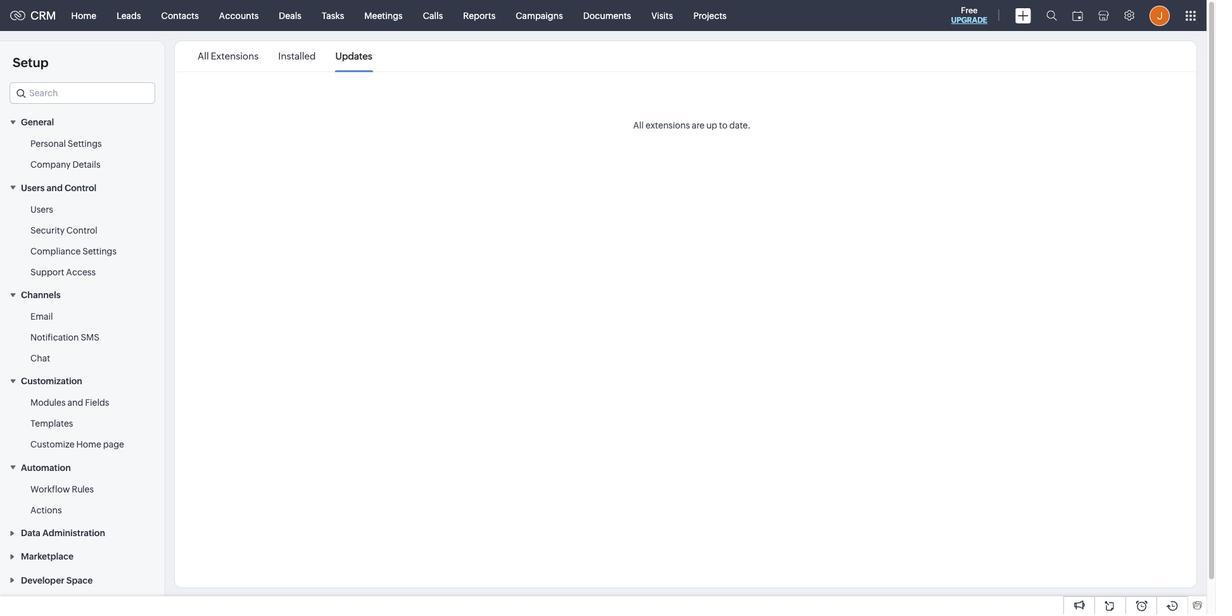 Task type: vqa. For each thing, say whether or not it's contained in the screenshot.
the
no



Task type: locate. For each thing, give the bounding box(es) containing it.
to
[[719, 120, 728, 131]]

crm link
[[10, 9, 56, 22]]

settings
[[68, 139, 102, 149], [83, 246, 117, 256]]

home inside customization region
[[76, 440, 101, 450]]

tasks
[[322, 10, 344, 21]]

page
[[103, 440, 124, 450]]

users up users link at the top of page
[[21, 183, 45, 193]]

data administration button
[[0, 521, 165, 545]]

1 vertical spatial users
[[30, 205, 53, 215]]

company
[[30, 160, 71, 170]]

and inside modules and fields "link"
[[67, 398, 83, 408]]

users up 'security'
[[30, 205, 53, 215]]

settings inside "users and control" region
[[83, 246, 117, 256]]

customization region
[[0, 393, 165, 456]]

all
[[198, 51, 209, 61], [634, 120, 644, 131]]

leads link
[[107, 0, 151, 31]]

email link
[[30, 311, 53, 323]]

None field
[[10, 82, 155, 104]]

profile element
[[1143, 0, 1178, 31]]

users and control button
[[0, 176, 165, 199]]

Search text field
[[10, 83, 155, 103]]

installed link
[[278, 42, 316, 71]]

users and control
[[21, 183, 97, 193]]

workflow
[[30, 485, 70, 495]]

home
[[71, 10, 96, 21], [76, 440, 101, 450]]

0 vertical spatial users
[[21, 183, 45, 193]]

meetings
[[365, 10, 403, 21]]

and left fields
[[67, 398, 83, 408]]

support access
[[30, 267, 96, 277]]

customization
[[21, 377, 82, 387]]

and for users
[[47, 183, 63, 193]]

extensions
[[646, 120, 690, 131]]

control down details
[[65, 183, 97, 193]]

modules and fields link
[[30, 397, 109, 410]]

developer space button
[[0, 569, 165, 592]]

1 vertical spatial all
[[634, 120, 644, 131]]

space
[[66, 576, 93, 586]]

1 horizontal spatial and
[[67, 398, 83, 408]]

updates
[[336, 51, 373, 61]]

users inside region
[[30, 205, 53, 215]]

0 vertical spatial control
[[65, 183, 97, 193]]

and inside users and control dropdown button
[[47, 183, 63, 193]]

channels region
[[0, 307, 165, 369]]

setup
[[13, 55, 48, 70]]

all inside all extensions link
[[198, 51, 209, 61]]

contacts
[[161, 10, 199, 21]]

are
[[692, 120, 705, 131]]

compliance settings
[[30, 246, 117, 256]]

data
[[21, 529, 40, 539]]

chat
[[30, 354, 50, 364]]

1 horizontal spatial all
[[634, 120, 644, 131]]

personal settings link
[[30, 138, 102, 150]]

reports
[[463, 10, 496, 21]]

home up automation "dropdown button" at the bottom left
[[76, 440, 101, 450]]

create menu image
[[1016, 8, 1032, 23]]

1 vertical spatial control
[[66, 225, 97, 236]]

security control link
[[30, 224, 97, 237]]

0 horizontal spatial and
[[47, 183, 63, 193]]

marketplace button
[[0, 545, 165, 569]]

users inside dropdown button
[[21, 183, 45, 193]]

calls
[[423, 10, 443, 21]]

1 vertical spatial home
[[76, 440, 101, 450]]

channels
[[21, 290, 61, 300]]

calls link
[[413, 0, 453, 31]]

search element
[[1039, 0, 1065, 31]]

support access link
[[30, 266, 96, 279]]

users and control region
[[0, 199, 165, 283]]

general region
[[0, 134, 165, 176]]

visits link
[[642, 0, 684, 31]]

control inside dropdown button
[[65, 183, 97, 193]]

create menu element
[[1008, 0, 1039, 31]]

0 vertical spatial settings
[[68, 139, 102, 149]]

control up compliance settings link
[[66, 225, 97, 236]]

1 vertical spatial settings
[[83, 246, 117, 256]]

and
[[47, 183, 63, 193], [67, 398, 83, 408]]

extensions
[[211, 51, 259, 61]]

all extensions link
[[198, 42, 259, 71]]

automation button
[[0, 456, 165, 480]]

0 vertical spatial and
[[47, 183, 63, 193]]

documents
[[584, 10, 632, 21]]

sms
[[81, 333, 99, 343]]

channels button
[[0, 283, 165, 307]]

settings up access
[[83, 246, 117, 256]]

home right crm
[[71, 10, 96, 21]]

company details
[[30, 160, 100, 170]]

and down company
[[47, 183, 63, 193]]

workflow rules
[[30, 485, 94, 495]]

modules
[[30, 398, 66, 408]]

users for users
[[30, 205, 53, 215]]

compliance
[[30, 246, 81, 256]]

0 vertical spatial all
[[198, 51, 209, 61]]

crm
[[30, 9, 56, 22]]

personal settings
[[30, 139, 102, 149]]

settings inside "link"
[[68, 139, 102, 149]]

users
[[21, 183, 45, 193], [30, 205, 53, 215]]

accounts
[[219, 10, 259, 21]]

access
[[66, 267, 96, 277]]

1 vertical spatial and
[[67, 398, 83, 408]]

chat link
[[30, 352, 50, 365]]

0 horizontal spatial all
[[198, 51, 209, 61]]

settings up details
[[68, 139, 102, 149]]

security control
[[30, 225, 97, 236]]



Task type: describe. For each thing, give the bounding box(es) containing it.
meetings link
[[354, 0, 413, 31]]

templates link
[[30, 418, 73, 431]]

campaigns
[[516, 10, 563, 21]]

upgrade
[[952, 16, 988, 25]]

accounts link
[[209, 0, 269, 31]]

notification sms link
[[30, 331, 99, 344]]

all extensions
[[198, 51, 259, 61]]

all for all extensions are up to date.
[[634, 120, 644, 131]]

notification sms
[[30, 333, 99, 343]]

0 vertical spatial home
[[71, 10, 96, 21]]

customize home page link
[[30, 439, 124, 451]]

all for all extensions
[[198, 51, 209, 61]]

automation region
[[0, 480, 165, 521]]

compliance settings link
[[30, 245, 117, 258]]

templates
[[30, 419, 73, 429]]

company details link
[[30, 159, 100, 171]]

deals link
[[269, 0, 312, 31]]

customize
[[30, 440, 75, 450]]

security
[[30, 225, 65, 236]]

email
[[30, 312, 53, 322]]

date.
[[730, 120, 751, 131]]

actions
[[30, 506, 62, 516]]

campaigns link
[[506, 0, 573, 31]]

developer space
[[21, 576, 93, 586]]

actions link
[[30, 504, 62, 517]]

visits
[[652, 10, 673, 21]]

free upgrade
[[952, 6, 988, 25]]

general
[[21, 117, 54, 128]]

details
[[73, 160, 100, 170]]

workflow rules link
[[30, 483, 94, 496]]

projects
[[694, 10, 727, 21]]

rules
[[72, 485, 94, 495]]

profile image
[[1150, 5, 1171, 26]]

all extensions are up to date.
[[634, 120, 751, 131]]

calendar image
[[1073, 10, 1084, 21]]

fields
[[85, 398, 109, 408]]

home link
[[61, 0, 107, 31]]

contacts link
[[151, 0, 209, 31]]

leads
[[117, 10, 141, 21]]

settings for personal settings
[[68, 139, 102, 149]]

and for modules
[[67, 398, 83, 408]]

general button
[[0, 110, 165, 134]]

settings for compliance settings
[[83, 246, 117, 256]]

support
[[30, 267, 64, 277]]

search image
[[1047, 10, 1058, 21]]

customization button
[[0, 369, 165, 393]]

data administration
[[21, 529, 105, 539]]

developer
[[21, 576, 65, 586]]

automation
[[21, 463, 71, 473]]

marketplace
[[21, 552, 74, 562]]

projects link
[[684, 0, 737, 31]]

control inside region
[[66, 225, 97, 236]]

users link
[[30, 203, 53, 216]]

reports link
[[453, 0, 506, 31]]

users for users and control
[[21, 183, 45, 193]]

deals
[[279, 10, 302, 21]]

updates link
[[336, 42, 373, 71]]

installed
[[278, 51, 316, 61]]

customize home page
[[30, 440, 124, 450]]

notification
[[30, 333, 79, 343]]

free
[[962, 6, 978, 15]]

administration
[[42, 529, 105, 539]]

documents link
[[573, 0, 642, 31]]

personal
[[30, 139, 66, 149]]

tasks link
[[312, 0, 354, 31]]

modules and fields
[[30, 398, 109, 408]]



